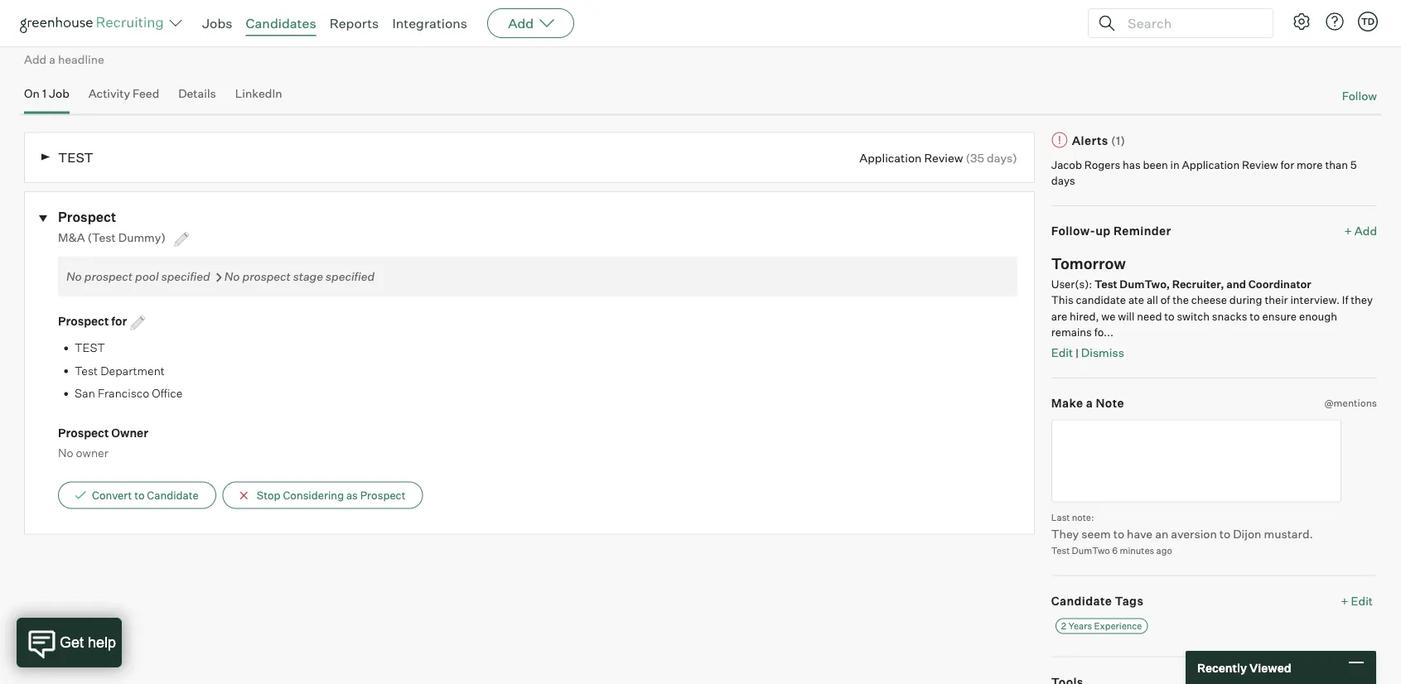 Task type: describe. For each thing, give the bounding box(es) containing it.
convert to candidate
[[92, 489, 199, 502]]

no for no prospect stage specified
[[224, 269, 240, 284]]

seem
[[1082, 527, 1111, 541]]

2 years experience link
[[1056, 619, 1148, 634]]

they
[[1351, 293, 1373, 307]]

stage
[[293, 269, 323, 284]]

of
[[1161, 293, 1170, 307]]

2 555- from the left
[[225, 31, 252, 46]]

if
[[1342, 293, 1349, 307]]

add inside + add link
[[1355, 224, 1377, 238]]

add a headline
[[24, 52, 104, 66]]

details link
[[178, 86, 216, 111]]

td button
[[1355, 8, 1382, 35]]

to left dijon
[[1220, 527, 1231, 541]]

central
[[379, 31, 419, 46]]

details
[[178, 86, 216, 101]]

2 years experience
[[1061, 621, 1142, 632]]

more
[[1297, 158, 1323, 171]]

tomorrow user(s): test dumtwo, recruiter, and coordinator this candidate ate all of the cheese during their interview. if they are hired, we will need to switch snacks to ensure enough remains fo... edit | dismiss
[[1051, 255, 1373, 360]]

+ add
[[1345, 224, 1377, 238]]

+ for + edit
[[1341, 594, 1349, 608]]

rogers
[[1085, 158, 1121, 171]]

will
[[1118, 310, 1135, 323]]

prospect owner no owner
[[58, 425, 148, 460]]

+ edit link
[[1337, 590, 1377, 613]]

at
[[118, 11, 128, 26]]

Search text field
[[1124, 11, 1258, 35]]

switch
[[1177, 310, 1210, 323]]

no for no prospect pool specified
[[66, 269, 82, 284]]

+ edit
[[1341, 594, 1373, 608]]

prospect for prospect owner no owner
[[58, 425, 109, 440]]

linkedin link
[[235, 86, 282, 111]]

remains
[[1051, 326, 1092, 339]]

user(s):
[[1051, 277, 1092, 291]]

configure image
[[1292, 12, 1312, 31]]

test inside tomorrow user(s): test dumtwo, recruiter, and coordinator this candidate ate all of the cheese during their interview. if they are hired, we will need to switch snacks to ensure enough remains fo... edit | dismiss
[[1095, 277, 1118, 291]]

reports
[[330, 15, 379, 31]]

hired,
[[1070, 310, 1099, 323]]

alerts (1)
[[1072, 133, 1126, 148]]

(us
[[453, 31, 474, 46]]

alerts
[[1072, 133, 1109, 148]]

fo...
[[1094, 326, 1114, 339]]

have
[[1127, 527, 1153, 541]]

to up 6
[[1114, 527, 1125, 541]]

(35
[[966, 151, 985, 165]]

m&a (test dummy)
[[58, 230, 168, 245]]

follow
[[1342, 89, 1377, 103]]

rogersjacob798@gmail.com link
[[24, 31, 178, 46]]

(1)
[[1111, 133, 1126, 148]]

candidate tags
[[1051, 594, 1144, 608]]

&
[[477, 31, 486, 46]]

tomorrow
[[1051, 255, 1126, 273]]

add button
[[487, 8, 574, 38]]

test for test test department san francisco office
[[75, 340, 105, 355]]

make a note
[[1051, 396, 1125, 411]]

prospect for
[[58, 314, 129, 328]]

dismiss
[[1081, 346, 1125, 360]]

during
[[1230, 293, 1263, 307]]

up
[[1096, 224, 1111, 238]]

canada)
[[488, 31, 535, 46]]

than
[[1325, 158, 1348, 171]]

on
[[24, 86, 40, 101]]

to inside convert to candidate button
[[134, 489, 145, 502]]

td
[[1362, 16, 1375, 27]]

years
[[1069, 621, 1092, 632]]

owner
[[111, 425, 148, 440]]

aversion
[[1171, 527, 1217, 541]]

test for test
[[58, 149, 93, 166]]

application inside jacob rogers has been in application review for more than 5 days
[[1182, 158, 1240, 171]]

coordinator
[[1249, 277, 1312, 291]]

rogersjacob798@gmail.com
[[24, 31, 178, 46]]

prospect for stage
[[242, 269, 291, 284]]

make
[[1051, 396, 1083, 411]]

designer
[[63, 11, 115, 26]]

dummy)
[[118, 230, 166, 245]]

follow-up reminder
[[1051, 224, 1172, 238]]

francisco
[[98, 386, 149, 400]]

+ add link
[[1345, 223, 1377, 239]]

candidate inside button
[[147, 489, 199, 502]]

their
[[1265, 293, 1288, 307]]

are
[[1051, 310, 1068, 323]]

specified for no prospect stage specified
[[326, 269, 375, 284]]

no inside prospect owner no owner
[[58, 446, 73, 460]]

headline
[[58, 52, 104, 66]]

prospect inside button
[[360, 489, 406, 502]]

anyway,
[[131, 11, 178, 26]]

jacob rogers has been in application review for more than 5 days
[[1051, 158, 1357, 187]]

test inside test test department san francisco office
[[75, 363, 98, 378]]

1 vertical spatial edit
[[1351, 594, 1373, 608]]

and
[[1227, 277, 1246, 291]]

days
[[1051, 174, 1075, 187]]

cheese
[[1192, 293, 1227, 307]]

add for add a headline
[[24, 52, 47, 66]]

prospect for prospect
[[58, 209, 116, 225]]

to down during
[[1250, 310, 1260, 323]]

greenhouse recruiting image
[[20, 13, 169, 33]]

candidates link
[[246, 15, 316, 31]]

as
[[346, 489, 358, 502]]

test test department san francisco office
[[75, 340, 183, 400]]

6
[[1112, 545, 1118, 557]]



Task type: vqa. For each thing, say whether or not it's contained in the screenshot.
Alerts
yes



Task type: locate. For each thing, give the bounding box(es) containing it.
a left 'headline'
[[49, 52, 55, 66]]

edit link
[[1051, 346, 1073, 360]]

1 horizontal spatial edit
[[1351, 594, 1373, 608]]

recently
[[1198, 661, 1247, 675]]

2 vertical spatial test
[[1051, 545, 1070, 557]]

m&a
[[58, 230, 85, 245]]

jacob
[[1051, 158, 1082, 171]]

edit
[[1051, 346, 1073, 360], [1351, 594, 1373, 608]]

5555
[[252, 31, 280, 46]]

review left (35
[[924, 151, 963, 165]]

note:
[[1072, 512, 1094, 523]]

no down m&a
[[66, 269, 82, 284]]

2 prospect from the left
[[242, 269, 291, 284]]

no
[[66, 269, 82, 284], [224, 269, 240, 284], [58, 446, 73, 460]]

td button
[[1358, 12, 1378, 31]]

review inside jacob rogers has been in application review for more than 5 days
[[1242, 158, 1279, 171]]

0 horizontal spatial test
[[75, 363, 98, 378]]

tags
[[1115, 594, 1144, 608]]

0 vertical spatial a
[[49, 52, 55, 66]]

0 horizontal spatial edit
[[1051, 346, 1073, 360]]

pool
[[135, 269, 159, 284]]

viewed
[[1250, 661, 1292, 675]]

0 vertical spatial test
[[1095, 277, 1118, 291]]

add inside add popup button
[[508, 15, 534, 31]]

prospect left pool
[[84, 269, 133, 284]]

prospect
[[84, 269, 133, 284], [242, 269, 291, 284]]

this
[[1051, 293, 1074, 307]]

been
[[1143, 158, 1168, 171]]

candidate right convert
[[147, 489, 199, 502]]

convert
[[92, 489, 132, 502]]

test
[[58, 149, 93, 166], [75, 340, 105, 355]]

add up on
[[24, 52, 47, 66]]

on 1 job link
[[24, 86, 69, 111]]

no prospect stage specified
[[224, 269, 375, 284]]

(test
[[88, 230, 116, 245]]

test down they
[[1051, 545, 1070, 557]]

office
[[152, 386, 183, 400]]

on 1 job
[[24, 86, 69, 101]]

for down the "no prospect pool specified" on the left top
[[111, 314, 127, 328]]

no left owner
[[58, 446, 73, 460]]

activity feed
[[88, 86, 159, 101]]

2 vertical spatial add
[[1355, 224, 1377, 238]]

prospect for pool
[[84, 269, 133, 284]]

1 vertical spatial test
[[75, 340, 105, 355]]

to right convert
[[134, 489, 145, 502]]

stop considering as prospect
[[257, 489, 406, 502]]

specified right stage
[[326, 269, 375, 284]]

(gmt-
[[300, 31, 337, 46]]

1 horizontal spatial prospect
[[242, 269, 291, 284]]

san
[[75, 386, 95, 400]]

1 specified from the left
[[161, 269, 210, 284]]

specified for no prospect pool specified
[[161, 269, 210, 284]]

1 horizontal spatial test
[[1051, 545, 1070, 557]]

stop considering as prospect button
[[223, 482, 423, 509]]

0 vertical spatial candidate
[[147, 489, 199, 502]]

candidate up years
[[1051, 594, 1112, 608]]

a for make
[[1086, 396, 1093, 411]]

ate
[[1129, 293, 1145, 307]]

(gmt-05:00) central time (us & canada)
[[300, 31, 535, 46]]

prospect up owner
[[58, 425, 109, 440]]

for inside jacob rogers has been in application review for more than 5 days
[[1281, 158, 1295, 171]]

+ for + add
[[1345, 224, 1352, 238]]

0 horizontal spatial specified
[[161, 269, 210, 284]]

to
[[1165, 310, 1175, 323], [1250, 310, 1260, 323], [134, 489, 145, 502], [1114, 527, 1125, 541], [1220, 527, 1231, 541]]

specified right pool
[[161, 269, 210, 284]]

2 horizontal spatial add
[[1355, 224, 1377, 238]]

has
[[1123, 158, 1141, 171]]

1 555- from the left
[[198, 31, 225, 46]]

test down on 1 job link
[[58, 149, 93, 166]]

a left note
[[1086, 396, 1093, 411]]

1 horizontal spatial candidate
[[1051, 594, 1112, 608]]

1 vertical spatial for
[[111, 314, 127, 328]]

@mentions
[[1325, 397, 1377, 409]]

owner
[[76, 446, 108, 460]]

1 horizontal spatial specified
[[326, 269, 375, 284]]

0 horizontal spatial review
[[924, 151, 963, 165]]

0 vertical spatial for
[[1281, 158, 1295, 171]]

last note: they seem to have an aversion to dijon mustard. test dumtwo               6 minutes               ago
[[1051, 512, 1313, 557]]

review
[[924, 151, 963, 165], [1242, 158, 1279, 171]]

prospect for prospect for
[[58, 314, 109, 328]]

1 prospect from the left
[[84, 269, 133, 284]]

feed
[[133, 86, 159, 101]]

1 horizontal spatial a
[[1086, 396, 1093, 411]]

follow link
[[1342, 88, 1377, 104]]

0 horizontal spatial for
[[111, 314, 127, 328]]

review left the more
[[1242, 158, 1279, 171]]

in
[[1171, 158, 1180, 171]]

test inside test test department san francisco office
[[75, 340, 105, 355]]

1 vertical spatial test
[[75, 363, 98, 378]]

recently viewed
[[1198, 661, 1292, 675]]

all
[[1147, 293, 1158, 307]]

an
[[1155, 527, 1169, 541]]

ensure
[[1263, 310, 1297, 323]]

dumtwo,
[[1120, 277, 1170, 291]]

time
[[422, 31, 451, 46]]

a
[[49, 52, 55, 66], [1086, 396, 1093, 411]]

no prospect pool specified
[[66, 269, 210, 284]]

0 horizontal spatial prospect
[[84, 269, 133, 284]]

1 vertical spatial candidate
[[1051, 594, 1112, 608]]

test inside "last note: they seem to have an aversion to dijon mustard. test dumtwo               6 minutes               ago"
[[1051, 545, 1070, 557]]

considering
[[283, 489, 344, 502]]

None text field
[[1051, 420, 1342, 503]]

1 vertical spatial a
[[1086, 396, 1093, 411]]

to down 'of'
[[1165, 310, 1175, 323]]

prospect up test test department san francisco office on the left of page
[[58, 314, 109, 328]]

0 vertical spatial add
[[508, 15, 534, 31]]

add for add
[[508, 15, 534, 31]]

specified
[[161, 269, 210, 284], [326, 269, 375, 284]]

1 horizontal spatial for
[[1281, 158, 1295, 171]]

0 horizontal spatial application
[[860, 151, 922, 165]]

2 specified from the left
[[326, 269, 375, 284]]

no left stage
[[224, 269, 240, 284]]

555-
[[198, 31, 225, 46], [225, 31, 252, 46]]

a for add
[[49, 52, 55, 66]]

0 vertical spatial test
[[58, 149, 93, 166]]

prospect right as
[[360, 489, 406, 502]]

1 vertical spatial +
[[1341, 594, 1349, 608]]

department
[[100, 363, 165, 378]]

0 vertical spatial edit
[[1051, 346, 1073, 360]]

experience
[[1094, 621, 1142, 632]]

jobs
[[202, 15, 232, 31]]

jobs link
[[202, 15, 232, 31]]

test up san
[[75, 363, 98, 378]]

snacks
[[1212, 310, 1248, 323]]

prospect inside prospect owner no owner
[[58, 425, 109, 440]]

0 vertical spatial +
[[1345, 224, 1352, 238]]

activity
[[88, 86, 130, 101]]

add down 5
[[1355, 224, 1377, 238]]

555-555-5555
[[198, 31, 280, 46]]

days)
[[987, 151, 1017, 165]]

prospect up (test
[[58, 209, 116, 225]]

recruiter,
[[1172, 277, 1224, 291]]

1 vertical spatial add
[[24, 52, 47, 66]]

0 horizontal spatial add
[[24, 52, 47, 66]]

candidate
[[1076, 293, 1126, 307]]

0 horizontal spatial a
[[49, 52, 55, 66]]

test up candidate
[[1095, 277, 1118, 291]]

1 horizontal spatial application
[[1182, 158, 1240, 171]]

resume link
[[555, 31, 599, 46]]

candidates
[[246, 15, 316, 31]]

need
[[1137, 310, 1162, 323]]

1
[[42, 86, 46, 101]]

reminder
[[1114, 224, 1172, 238]]

@mentions link
[[1325, 395, 1377, 412]]

prospect left stage
[[242, 269, 291, 284]]

interview.
[[1291, 293, 1340, 307]]

test down prospect for at the top of page
[[75, 340, 105, 355]]

dijon
[[1233, 527, 1262, 541]]

add right &
[[508, 15, 534, 31]]

edit inside tomorrow user(s): test dumtwo, recruiter, and coordinator this candidate ate all of the cheese during their interview. if they are hired, we will need to switch snacks to ensure enough remains fo... edit | dismiss
[[1051, 346, 1073, 360]]

1 horizontal spatial add
[[508, 15, 534, 31]]

job
[[49, 86, 69, 101]]

0 horizontal spatial candidate
[[147, 489, 199, 502]]

2 horizontal spatial test
[[1095, 277, 1118, 291]]

dumtwo
[[1072, 545, 1110, 557]]

for left the more
[[1281, 158, 1295, 171]]

1 horizontal spatial review
[[1242, 158, 1279, 171]]



